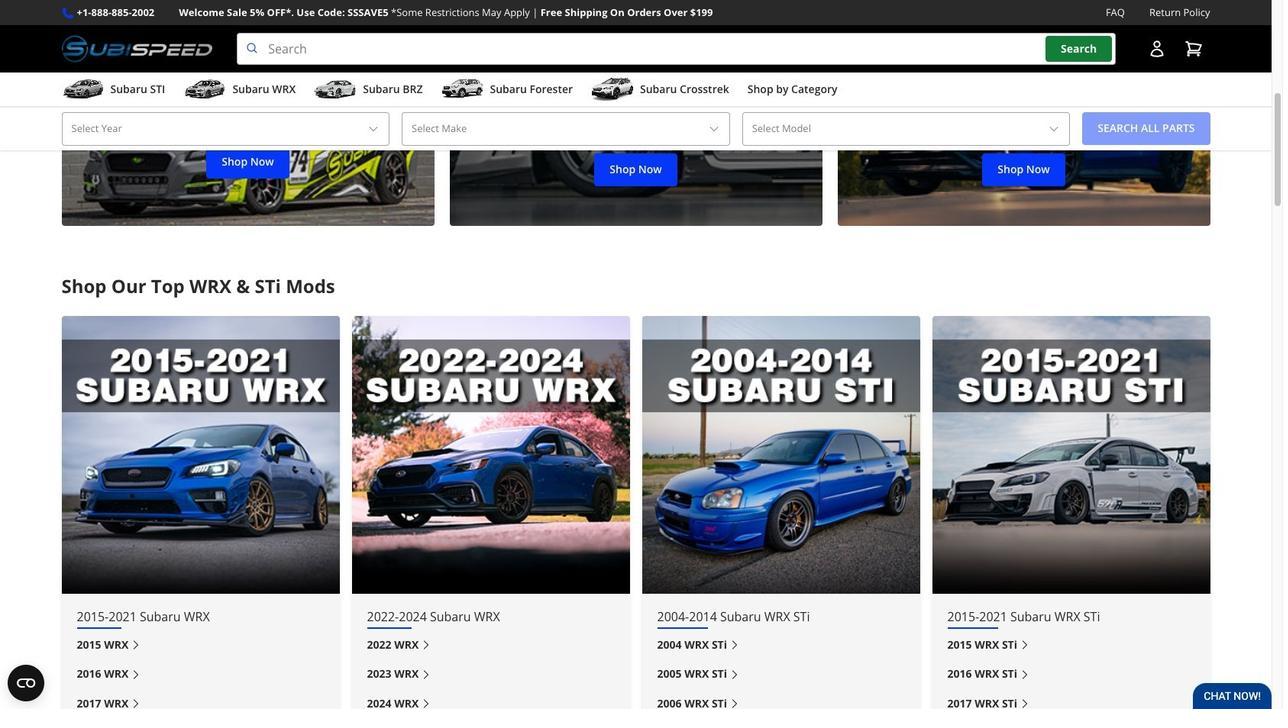 Task type: locate. For each thing, give the bounding box(es) containing it.
wrx sti mods image
[[642, 316, 921, 594]]

a subaru crosstrek thumbnail image image
[[592, 78, 634, 101]]

open widget image
[[8, 666, 44, 702]]

a subaru sti thumbnail image image
[[62, 78, 104, 101]]

2015-2021 wrx sti aftermarket parts image
[[933, 316, 1211, 594]]

select make image
[[708, 123, 720, 135]]

subispeed logo image
[[62, 33, 213, 65]]

select year image
[[368, 123, 380, 135]]

deals image
[[62, 0, 434, 226]]

a subaru forester thumbnail image image
[[441, 78, 484, 101]]

Select Model button
[[743, 112, 1071, 146]]



Task type: vqa. For each thing, say whether or not it's contained in the screenshot.
Deals Image
yes



Task type: describe. For each thing, give the bounding box(es) containing it.
button image
[[1148, 40, 1167, 58]]

search input field
[[237, 33, 1116, 65]]

coilovers image
[[450, 0, 823, 226]]

Select Year button
[[62, 112, 390, 146]]

2015-21 wrx mods image
[[62, 316, 340, 594]]

Select Make button
[[402, 112, 730, 146]]

a subaru wrx thumbnail image image
[[184, 78, 227, 101]]

2022-2024 wrx mods image
[[352, 316, 630, 594]]

earn rewards image
[[838, 0, 1211, 226]]

a subaru brz thumbnail image image
[[314, 78, 357, 101]]

select model image
[[1049, 123, 1061, 135]]



